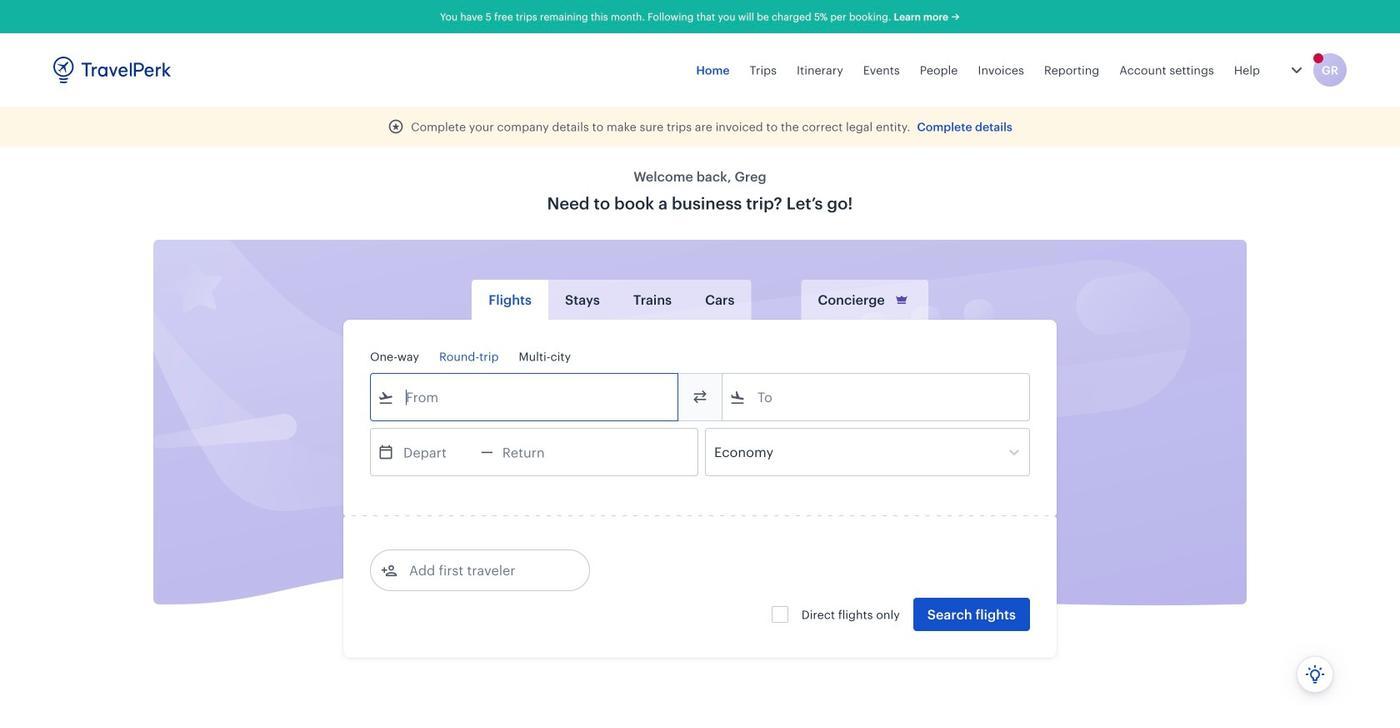 Task type: vqa. For each thing, say whether or not it's contained in the screenshot.
'MOVE BACKWARD TO SWITCH TO THE PREVIOUS MONTH.' image
no



Task type: locate. For each thing, give the bounding box(es) containing it.
Add first traveler search field
[[398, 558, 571, 584]]

Depart text field
[[394, 429, 481, 476]]



Task type: describe. For each thing, give the bounding box(es) containing it.
To search field
[[746, 384, 1008, 411]]

From search field
[[394, 384, 656, 411]]

Return text field
[[493, 429, 580, 476]]



